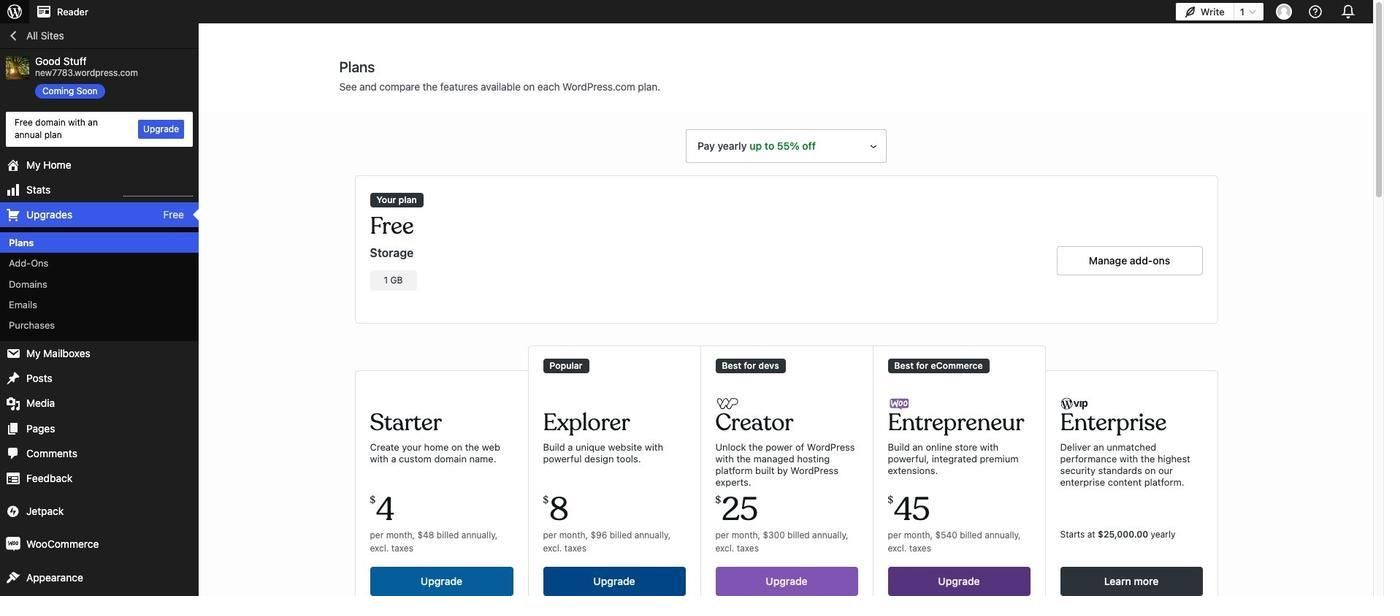 Task type: describe. For each thing, give the bounding box(es) containing it.
highest hourly views 0 image
[[123, 187, 193, 196]]



Task type: vqa. For each thing, say whether or not it's contained in the screenshot.
closed "icon"
no



Task type: locate. For each thing, give the bounding box(es) containing it.
help image
[[1307, 3, 1325, 20]]

my profile image
[[1276, 4, 1293, 20]]

img image
[[6, 504, 20, 519], [6, 537, 20, 552]]

manage your notifications image
[[1339, 1, 1359, 22]]

2 img image from the top
[[6, 537, 20, 552]]

0 vertical spatial img image
[[6, 504, 20, 519]]

manage your sites image
[[6, 3, 23, 20]]

1 vertical spatial img image
[[6, 537, 20, 552]]

1 img image from the top
[[6, 504, 20, 519]]



